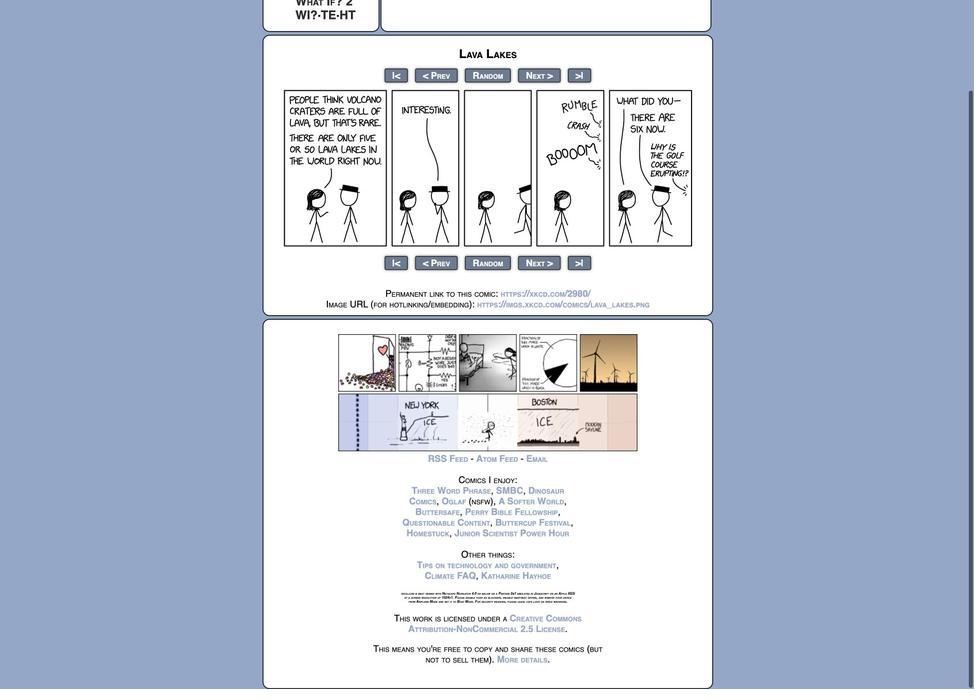 Task type: locate. For each thing, give the bounding box(es) containing it.
selected comics image
[[338, 334, 638, 392]]



Task type: vqa. For each thing, say whether or not it's contained in the screenshot.
Selected Comics image
yes



Task type: describe. For each thing, give the bounding box(es) containing it.
lava lakes image
[[284, 90, 692, 247]]

earth temperature timeline image
[[338, 394, 638, 452]]



